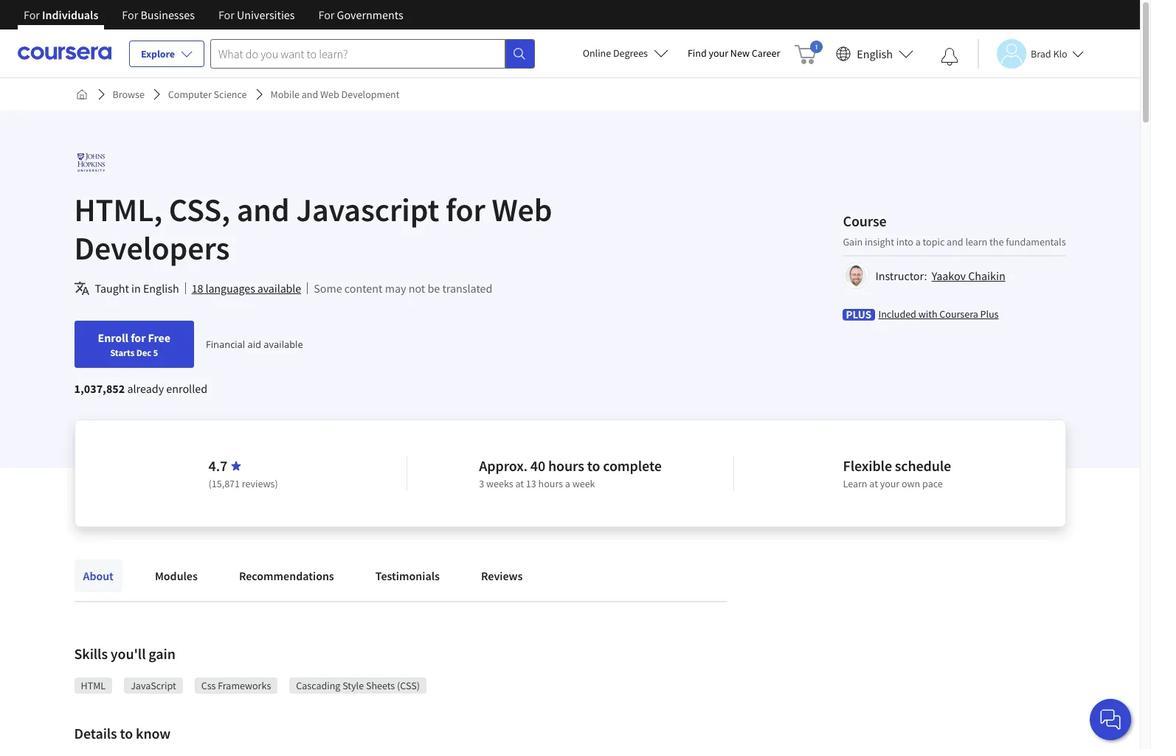 Task type: vqa. For each thing, say whether or not it's contained in the screenshot.
'4.5'
no



Task type: describe. For each thing, give the bounding box(es) containing it.
topic
[[923, 235, 945, 248]]

coursera plus image
[[843, 309, 876, 321]]

css
[[201, 680, 216, 693]]

skills you'll gain
[[74, 645, 175, 663]]

0 horizontal spatial web
[[320, 88, 339, 101]]

approx.
[[479, 457, 528, 475]]

at inside flexible schedule learn at your own pace
[[870, 478, 878, 491]]

javascript
[[296, 190, 439, 230]]

languages
[[205, 281, 255, 296]]

details to know
[[74, 725, 171, 743]]

into
[[896, 235, 914, 248]]

html, css, and javascript for web developers
[[74, 190, 552, 269]]

taught
[[95, 281, 129, 296]]

enrolled
[[166, 382, 207, 396]]

for inside html, css, and javascript for web developers
[[446, 190, 485, 230]]

0 vertical spatial and
[[302, 88, 318, 101]]

0 vertical spatial your
[[709, 46, 728, 60]]

chat with us image
[[1099, 709, 1123, 732]]

some content may not be translated
[[314, 281, 493, 296]]

online degrees button
[[571, 37, 680, 69]]

css,
[[169, 190, 230, 230]]

mobile and web development
[[271, 88, 400, 101]]

included with coursera plus
[[879, 307, 999, 321]]

online
[[583, 46, 611, 60]]

financial aid available
[[206, 338, 303, 351]]

1 vertical spatial hours
[[538, 478, 563, 491]]

universities
[[237, 7, 295, 22]]

0 vertical spatial hours
[[548, 457, 584, 475]]

coursera
[[940, 307, 978, 321]]

at inside approx. 40 hours to complete 3 weeks at 13 hours a week
[[515, 478, 524, 491]]

modules link
[[146, 560, 207, 593]]

shopping cart: 1 item image
[[795, 41, 823, 64]]

week
[[573, 478, 595, 491]]

weeks
[[486, 478, 513, 491]]

financial
[[206, 338, 245, 351]]

taught in english
[[95, 281, 179, 296]]

for for universities
[[218, 7, 235, 22]]

schedule
[[895, 457, 951, 475]]

frameworks
[[218, 680, 271, 693]]

for inside enroll for free starts dec 5
[[131, 331, 146, 345]]

5
[[153, 347, 158, 359]]

brad klo
[[1031, 47, 1068, 60]]

web inside html, css, and javascript for web developers
[[492, 190, 552, 230]]

developers
[[74, 228, 230, 269]]

may
[[385, 281, 406, 296]]

1 vertical spatial english
[[143, 281, 179, 296]]

for individuals
[[24, 7, 98, 22]]

mobile and web development link
[[265, 81, 406, 108]]

computer science link
[[162, 81, 253, 108]]

What do you want to learn? text field
[[210, 39, 506, 68]]

in
[[131, 281, 141, 296]]

0 horizontal spatial to
[[120, 725, 133, 743]]

enroll for free starts dec 5
[[98, 331, 170, 359]]

for universities
[[218, 7, 295, 22]]

financial aid available button
[[206, 338, 303, 351]]

course
[[843, 211, 887, 230]]

plus
[[980, 307, 999, 321]]

4.7
[[209, 457, 227, 475]]

explore button
[[129, 41, 204, 67]]

computer science
[[168, 88, 247, 101]]

approx. 40 hours to complete 3 weeks at 13 hours a week
[[479, 457, 662, 491]]

reviews link
[[472, 560, 532, 593]]

degrees
[[613, 46, 648, 60]]

flexible
[[843, 457, 892, 475]]

a inside the course gain insight into a topic and learn the fundamentals
[[916, 235, 921, 248]]

brad klo button
[[978, 39, 1084, 68]]

a inside approx. 40 hours to complete 3 weeks at 13 hours a week
[[565, 478, 570, 491]]

yaakov chaikin image
[[845, 265, 868, 287]]

40
[[531, 457, 546, 475]]

cascading
[[296, 680, 341, 693]]

for for governments
[[318, 7, 335, 22]]

1,037,852
[[74, 382, 125, 396]]

english button
[[831, 30, 920, 77]]

style
[[343, 680, 364, 693]]

about link
[[74, 560, 122, 593]]

learn
[[843, 478, 868, 491]]

enroll
[[98, 331, 128, 345]]

klo
[[1053, 47, 1068, 60]]

for for individuals
[[24, 7, 40, 22]]

css frameworks
[[201, 680, 271, 693]]

own
[[902, 478, 921, 491]]

career
[[752, 46, 780, 60]]

banner navigation
[[12, 0, 415, 41]]

individuals
[[42, 7, 98, 22]]

businesses
[[141, 7, 195, 22]]

18
[[192, 281, 203, 296]]



Task type: locate. For each thing, give the bounding box(es) containing it.
1 vertical spatial to
[[120, 725, 133, 743]]

2 horizontal spatial and
[[947, 235, 964, 248]]

to left know
[[120, 725, 133, 743]]

with
[[919, 307, 938, 321]]

be
[[428, 281, 440, 296]]

flexible schedule learn at your own pace
[[843, 457, 951, 491]]

html
[[81, 680, 106, 693]]

course gain insight into a topic and learn the fundamentals
[[843, 211, 1066, 248]]

for left governments
[[318, 7, 335, 22]]

gain
[[843, 235, 863, 248]]

included with coursera plus link
[[879, 307, 999, 321]]

brad
[[1031, 47, 1051, 60]]

chaikin
[[968, 268, 1006, 283]]

available for 18 languages available
[[257, 281, 301, 296]]

new
[[731, 46, 750, 60]]

(15,871 reviews)
[[209, 478, 278, 491]]

skills
[[74, 645, 108, 663]]

for left universities
[[218, 7, 235, 22]]

0 vertical spatial web
[[320, 88, 339, 101]]

0 horizontal spatial and
[[237, 190, 290, 230]]

reviews)
[[242, 478, 278, 491]]

cascading style sheets (css)
[[296, 680, 420, 693]]

0 vertical spatial english
[[857, 46, 893, 61]]

not
[[409, 281, 425, 296]]

about
[[83, 569, 114, 584]]

2 at from the left
[[870, 478, 878, 491]]

the
[[990, 235, 1004, 248]]

insight
[[865, 235, 894, 248]]

3 for from the left
[[218, 7, 235, 22]]

0 vertical spatial available
[[257, 281, 301, 296]]

find
[[688, 46, 707, 60]]

development
[[341, 88, 400, 101]]

find your new career link
[[680, 44, 788, 63]]

you'll
[[111, 645, 146, 663]]

and right topic
[[947, 235, 964, 248]]

0 vertical spatial to
[[587, 457, 600, 475]]

a
[[916, 235, 921, 248], [565, 478, 570, 491]]

to inside approx. 40 hours to complete 3 weeks at 13 hours a week
[[587, 457, 600, 475]]

starts
[[110, 347, 135, 359]]

at right learn
[[870, 478, 878, 491]]

1 horizontal spatial for
[[446, 190, 485, 230]]

1 vertical spatial for
[[131, 331, 146, 345]]

hours up week
[[548, 457, 584, 475]]

1 for from the left
[[24, 7, 40, 22]]

a right into
[[916, 235, 921, 248]]

and inside the course gain insight into a topic and learn the fundamentals
[[947, 235, 964, 248]]

mobile
[[271, 88, 300, 101]]

show notifications image
[[941, 48, 959, 66]]

1 vertical spatial web
[[492, 190, 552, 230]]

(15,871
[[209, 478, 240, 491]]

0 vertical spatial a
[[916, 235, 921, 248]]

1 horizontal spatial and
[[302, 88, 318, 101]]

0 horizontal spatial your
[[709, 46, 728, 60]]

browse link
[[107, 81, 150, 108]]

online degrees
[[583, 46, 648, 60]]

coursera image
[[18, 42, 111, 65]]

for businesses
[[122, 7, 195, 22]]

available
[[257, 281, 301, 296], [264, 338, 303, 351]]

recommendations
[[239, 569, 334, 584]]

javascript
[[131, 680, 176, 693]]

english right in
[[143, 281, 179, 296]]

a left week
[[565, 478, 570, 491]]

dec
[[136, 347, 151, 359]]

0 horizontal spatial a
[[565, 478, 570, 491]]

for left individuals
[[24, 7, 40, 22]]

complete
[[603, 457, 662, 475]]

details
[[74, 725, 117, 743]]

available left some at the left top of page
[[257, 281, 301, 296]]

fundamentals
[[1006, 235, 1066, 248]]

yaakov chaikin link
[[932, 268, 1006, 283]]

0 horizontal spatial at
[[515, 478, 524, 491]]

english inside button
[[857, 46, 893, 61]]

governments
[[337, 7, 403, 22]]

instructor:
[[876, 268, 927, 283]]

1 horizontal spatial a
[[916, 235, 921, 248]]

1 vertical spatial and
[[237, 190, 290, 230]]

available right the 'aid' on the top
[[264, 338, 303, 351]]

1 vertical spatial available
[[264, 338, 303, 351]]

for left businesses
[[122, 7, 138, 22]]

and inside html, css, and javascript for web developers
[[237, 190, 290, 230]]

None search field
[[210, 39, 535, 68]]

1 horizontal spatial english
[[857, 46, 893, 61]]

testimonials
[[375, 569, 440, 584]]

included
[[879, 307, 917, 321]]

free
[[148, 331, 170, 345]]

aid
[[248, 338, 261, 351]]

your left own
[[880, 478, 900, 491]]

modules
[[155, 569, 198, 584]]

available for financial aid available
[[264, 338, 303, 351]]

and right css,
[[237, 190, 290, 230]]

reviews
[[481, 569, 523, 584]]

browse
[[113, 88, 145, 101]]

0 vertical spatial for
[[446, 190, 485, 230]]

testimonials link
[[367, 560, 449, 593]]

1 vertical spatial a
[[565, 478, 570, 491]]

sheets
[[366, 680, 395, 693]]

home image
[[76, 89, 87, 100]]

0 horizontal spatial english
[[143, 281, 179, 296]]

18 languages available button
[[192, 280, 301, 297]]

available inside 18 languages available button
[[257, 281, 301, 296]]

2 vertical spatial and
[[947, 235, 964, 248]]

english
[[857, 46, 893, 61], [143, 281, 179, 296]]

for
[[24, 7, 40, 22], [122, 7, 138, 22], [218, 7, 235, 22], [318, 7, 335, 22]]

1 horizontal spatial to
[[587, 457, 600, 475]]

1 horizontal spatial web
[[492, 190, 552, 230]]

science
[[214, 88, 247, 101]]

html,
[[74, 190, 162, 230]]

already
[[127, 382, 164, 396]]

your
[[709, 46, 728, 60], [880, 478, 900, 491]]

1 horizontal spatial at
[[870, 478, 878, 491]]

1,037,852 already enrolled
[[74, 382, 207, 396]]

and
[[302, 88, 318, 101], [237, 190, 290, 230], [947, 235, 964, 248]]

your right find
[[709, 46, 728, 60]]

and right mobile
[[302, 88, 318, 101]]

at left 13
[[515, 478, 524, 491]]

for for businesses
[[122, 7, 138, 22]]

pace
[[923, 478, 943, 491]]

2 for from the left
[[122, 7, 138, 22]]

english right shopping cart: 1 item icon
[[857, 46, 893, 61]]

find your new career
[[688, 46, 780, 60]]

to up week
[[587, 457, 600, 475]]

hours right 13
[[538, 478, 563, 491]]

instructor: yaakov chaikin
[[876, 268, 1006, 283]]

1 horizontal spatial your
[[880, 478, 900, 491]]

13
[[526, 478, 536, 491]]

gain
[[149, 645, 175, 663]]

your inside flexible schedule learn at your own pace
[[880, 478, 900, 491]]

1 at from the left
[[515, 478, 524, 491]]

4 for from the left
[[318, 7, 335, 22]]

translated
[[442, 281, 493, 296]]

1 vertical spatial your
[[880, 478, 900, 491]]

0 horizontal spatial for
[[131, 331, 146, 345]]

johns hopkins university image
[[74, 146, 107, 179]]

learn
[[966, 235, 988, 248]]



